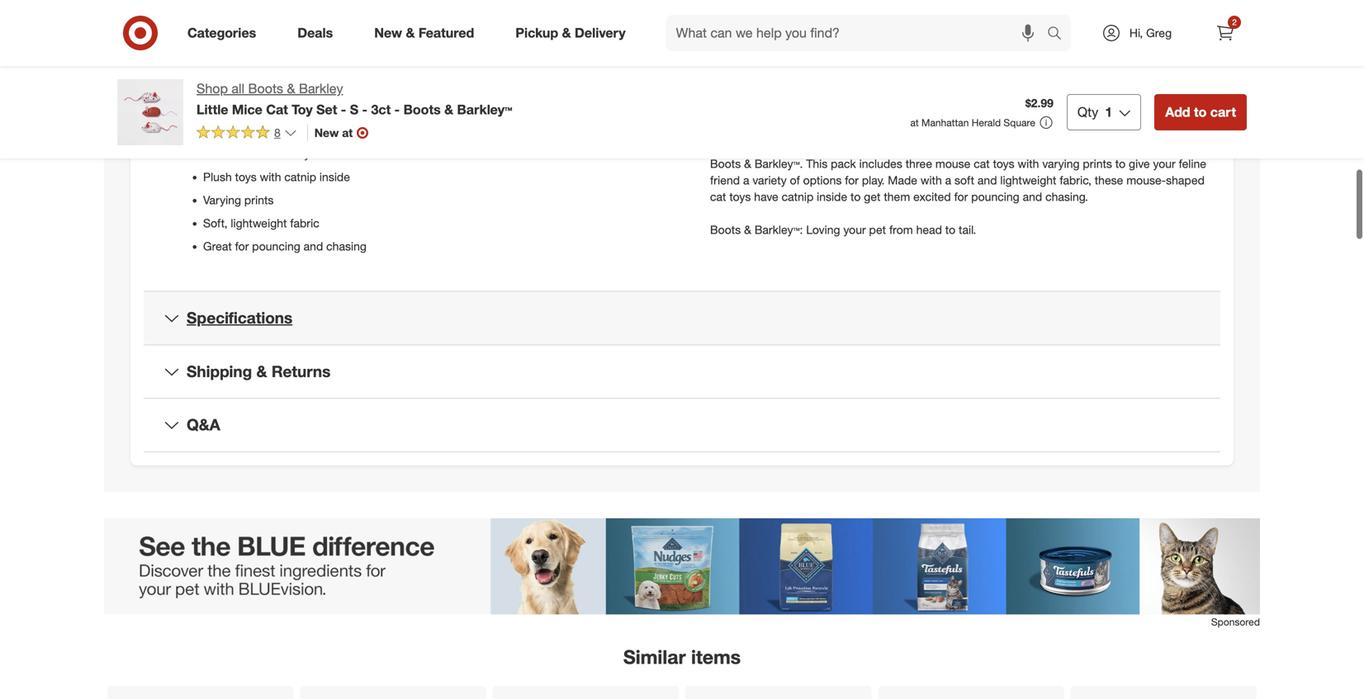 Task type: describe. For each thing, give the bounding box(es) containing it.
shop
[[197, 81, 228, 97]]

square
[[1004, 116, 1035, 129]]

great for pouncing and chasing
[[203, 239, 367, 254]]

greg
[[1146, 26, 1172, 40]]

your cat will have a blast chasing the cute mice from this 3-count little mice cat toy set from boots & barkley™. this pack includes three mouse cat toys with varying prints to give your feline friend a variety of options for play. made with a soft and lightweight fabric, these mouse-shaped cat toys have catnip inside to get them excited for pouncing and chasing.
[[710, 140, 1206, 204]]

fabric,
[[1060, 173, 1092, 188]]

for down pack
[[845, 173, 859, 188]]

& left barkley™
[[444, 101, 453, 118]]

mouse
[[936, 157, 971, 171]]

2 horizontal spatial a
[[945, 173, 951, 188]]

new for new at
[[314, 125, 339, 140]]

delivery
[[575, 25, 626, 41]]

items
[[691, 646, 741, 669]]

lightweight inside your cat will have a blast chasing the cute mice from this 3-count little mice cat toy set from boots & barkley™. this pack includes three mouse cat toys with varying prints to give your feline friend a variety of options for play. made with a soft and lightweight fabric, these mouse-shaped cat toys have catnip inside to get them excited for pouncing and chasing.
[[1000, 173, 1057, 188]]

cats
[[336, 147, 358, 161]]

barkley
[[299, 81, 343, 97]]

pet
[[869, 223, 886, 237]]

0 vertical spatial of
[[223, 147, 233, 161]]

0 horizontal spatial prints
[[244, 193, 274, 207]]

add
[[1165, 104, 1190, 120]]

boots left barkley™
[[404, 101, 441, 118]]

herald
[[972, 116, 1001, 129]]

0 horizontal spatial from
[[889, 223, 913, 237]]

cat inside your cat will have a blast chasing the cute mice from this 3-count little mice cat toy set from boots & barkley™. this pack includes three mouse cat toys with varying prints to give your feline friend a variety of options for play. made with a soft and lightweight fabric, these mouse-shaped cat toys have catnip inside to get them excited for pouncing and chasing.
[[1108, 140, 1127, 154]]

q&a button
[[144, 399, 1221, 452]]

chasing.
[[1046, 190, 1088, 204]]

featured
[[419, 25, 474, 41]]

details button
[[144, 57, 1221, 109]]

& left barkley™: at the right top of page
[[744, 223, 751, 237]]

highlights
[[187, 116, 250, 132]]

deals
[[297, 25, 333, 41]]

at manhattan herald square
[[910, 116, 1035, 129]]

manhattan
[[922, 116, 969, 129]]

0 horizontal spatial lightweight
[[231, 216, 287, 230]]

them
[[884, 190, 910, 204]]

0 horizontal spatial at
[[342, 125, 353, 140]]

toys down 'small'
[[235, 170, 257, 184]]

specifications
[[187, 309, 292, 328]]

1 vertical spatial your
[[843, 223, 866, 237]]

1 vertical spatial pouncing
[[252, 239, 300, 254]]

similar items
[[623, 646, 741, 669]]

to left tail.
[[945, 223, 956, 237]]

options
[[803, 173, 842, 188]]

varying
[[1042, 157, 1080, 171]]

2 - from the left
[[362, 101, 368, 118]]

0 vertical spatial this
[[673, 7, 706, 30]]

2 vertical spatial and
[[304, 239, 323, 254]]

mice inside your cat will have a blast chasing the cute mice from this 3-count little mice cat toy set from boots & barkley™. this pack includes three mouse cat toys with varying prints to give your feline friend a variety of options for play. made with a soft and lightweight fabric, these mouse-shaped cat toys have catnip inside to get them excited for pouncing and chasing.
[[929, 140, 954, 154]]

s
[[350, 101, 358, 118]]

similar
[[623, 646, 686, 669]]

give
[[1129, 157, 1150, 171]]

What can we help you find? suggestions appear below search field
[[666, 15, 1051, 51]]

cute
[[903, 140, 926, 154]]

varying prints
[[203, 193, 274, 207]]

shaped
[[1166, 173, 1205, 188]]

head
[[916, 223, 942, 237]]

categories link
[[173, 15, 277, 51]]

toy inside shop all boots & barkley little mice cat toy set - s - 3ct - boots & barkley™
[[292, 101, 313, 118]]

to inside button
[[1194, 104, 1207, 120]]

count
[[1017, 140, 1048, 154]]

barkley™.
[[755, 157, 803, 171]]

of inside your cat will have a blast chasing the cute mice from this 3-count little mice cat toy set from boots & barkley™. this pack includes three mouse cat toys with varying prints to give your feline friend a variety of options for play. made with a soft and lightweight fabric, these mouse-shaped cat toys have catnip inside to get them excited for pouncing and chasing.
[[790, 173, 800, 188]]

mice inside your cat will have a blast chasing the cute mice from this 3-count little mice cat toy set from boots & barkley™. this pack includes three mouse cat toys with varying prints to give your feline friend a variety of options for play. made with a soft and lightweight fabric, these mouse-shaped cat toys have catnip inside to get them excited for pouncing and chasing.
[[1080, 140, 1105, 154]]

8 link
[[197, 125, 297, 144]]

soft, lightweight fabric
[[203, 216, 319, 230]]

fabric
[[290, 216, 319, 230]]

qty 1
[[1078, 104, 1112, 120]]

& left barkley
[[287, 81, 295, 97]]

cart
[[1210, 104, 1236, 120]]

set inside your cat will have a blast chasing the cute mice from this 3-count little mice cat toy set from boots & barkley™. this pack includes three mouse cat toys with varying prints to give your feline friend a variety of options for play. made with a soft and lightweight fabric, these mouse-shaped cat toys have catnip inside to get them excited for pouncing and chasing.
[[1150, 140, 1168, 154]]

3ct inside shop all boots & barkley little mice cat toy set - s - 3ct - boots & barkley™
[[371, 101, 391, 118]]

these
[[1095, 173, 1123, 188]]

3-
[[1006, 140, 1017, 154]]

shipping & returns button
[[144, 346, 1221, 398]]

inside inside your cat will have a blast chasing the cute mice from this 3-count little mice cat toy set from boots & barkley™. this pack includes three mouse cat toys with varying prints to give your feline friend a variety of options for play. made with a soft and lightweight fabric, these mouse-shaped cat toys have catnip inside to get them excited for pouncing and chasing.
[[817, 190, 847, 204]]

new & featured
[[374, 25, 474, 41]]

2 link
[[1207, 15, 1244, 51]]

q&a
[[187, 415, 220, 434]]

the
[[884, 140, 900, 154]]

for right great
[[235, 239, 249, 254]]

made
[[888, 173, 917, 188]]

three
[[906, 157, 932, 171]]

new & featured link
[[360, 15, 495, 51]]

details
[[187, 73, 239, 92]]

your inside your cat will have a blast chasing the cute mice from this 3-count little mice cat toy set from boots & barkley™. this pack includes three mouse cat toys with varying prints to give your feline friend a variety of options for play. made with a soft and lightweight fabric, these mouse-shaped cat toys have catnip inside to get them excited for pouncing and chasing.
[[1153, 157, 1176, 171]]

pack
[[831, 157, 856, 171]]

mouse-
[[1127, 173, 1166, 188]]

0 horizontal spatial inside
[[320, 170, 350, 184]]

plush toys with catnip inside
[[203, 170, 350, 184]]

plush
[[203, 170, 232, 184]]

tail.
[[959, 223, 976, 237]]

get
[[864, 190, 881, 204]]

8
[[274, 125, 281, 140]]

soft,
[[203, 216, 227, 230]]

deals link
[[283, 15, 354, 51]]

sponsored
[[1211, 616, 1260, 628]]

varying
[[203, 193, 241, 207]]

for left cats
[[319, 147, 333, 161]]

boots right all
[[248, 81, 283, 97]]

add to cart
[[1165, 104, 1236, 120]]



Task type: vqa. For each thing, say whether or not it's contained in the screenshot.
this to the right
yes



Task type: locate. For each thing, give the bounding box(es) containing it.
& left returns
[[256, 362, 267, 381]]

1 horizontal spatial your
[[1153, 157, 1176, 171]]

set
[[316, 101, 337, 118], [1150, 140, 1168, 154]]

1 horizontal spatial toy
[[1130, 140, 1147, 154]]

1 vertical spatial toy
[[1130, 140, 1147, 154]]

1 horizontal spatial prints
[[1083, 157, 1112, 171]]

boots inside your cat will have a blast chasing the cute mice from this 3-count little mice cat toy set from boots & barkley™. this pack includes three mouse cat toys with varying prints to give your feline friend a variety of options for play. made with a soft and lightweight fabric, these mouse-shaped cat toys have catnip inside to get them excited for pouncing and chasing.
[[710, 157, 741, 171]]

this
[[806, 157, 828, 171]]

of down barkley™.
[[790, 173, 800, 188]]

little
[[197, 101, 228, 118], [1052, 140, 1077, 154]]

mice down the 8
[[266, 147, 291, 161]]

1 horizontal spatial cat
[[736, 140, 752, 154]]

with
[[1018, 157, 1039, 171], [260, 170, 281, 184], [921, 173, 942, 188]]

0 vertical spatial set
[[316, 101, 337, 118]]

pickup & delivery
[[516, 25, 626, 41]]

toys
[[294, 147, 316, 161], [993, 157, 1015, 171], [235, 170, 257, 184], [729, 190, 751, 204]]

play.
[[862, 173, 885, 188]]

returns
[[272, 362, 331, 381]]

mice down the qty 1
[[1080, 140, 1105, 154]]

this left 3-
[[984, 140, 1003, 154]]

0 horizontal spatial catnip
[[284, 170, 316, 184]]

boots up friend
[[710, 157, 741, 171]]

cat down friend
[[710, 190, 726, 204]]

& right pickup
[[562, 25, 571, 41]]

2 horizontal spatial with
[[1018, 157, 1039, 171]]

barkley™
[[457, 101, 512, 118]]

2 horizontal spatial from
[[1171, 140, 1195, 154]]

0 vertical spatial chasing
[[840, 140, 881, 154]]

similar items region
[[104, 519, 1260, 699]]

excited
[[913, 190, 951, 204]]

0 horizontal spatial little
[[197, 101, 228, 118]]

of left 'small'
[[223, 147, 233, 161]]

from
[[957, 140, 981, 154], [1171, 140, 1195, 154], [889, 223, 913, 237]]

0 vertical spatial lightweight
[[1000, 173, 1057, 188]]

pouncing inside your cat will have a blast chasing the cute mice from this 3-count little mice cat toy set from boots & barkley™. this pack includes three mouse cat toys with varying prints to give your feline friend a variety of options for play. made with a soft and lightweight fabric, these mouse-shaped cat toys have catnip inside to get them excited for pouncing and chasing.
[[971, 190, 1020, 204]]

1 horizontal spatial of
[[790, 173, 800, 188]]

a left blast at the top right
[[803, 140, 809, 154]]

to left get
[[851, 190, 861, 204]]

to right add
[[1194, 104, 1207, 120]]

boots
[[248, 81, 283, 97], [404, 101, 441, 118], [710, 157, 741, 171], [710, 223, 741, 237]]

& left featured
[[406, 25, 415, 41]]

3ct up plush
[[203, 147, 219, 161]]

prints up soft, lightweight fabric
[[244, 193, 274, 207]]

1 vertical spatial little
[[1052, 140, 1077, 154]]

1 vertical spatial mice
[[1080, 140, 1105, 154]]

barkley™:
[[755, 223, 803, 237]]

cat inside shop all boots & barkley little mice cat toy set - s - 3ct - boots & barkley™
[[266, 101, 288, 118]]

2 horizontal spatial and
[[1023, 190, 1042, 204]]

2 horizontal spatial -
[[394, 101, 400, 118]]

at up cats
[[342, 125, 353, 140]]

1 horizontal spatial this
[[984, 140, 1003, 154]]

0 vertical spatial inside
[[320, 170, 350, 184]]

toys down friend
[[729, 190, 751, 204]]

new at
[[314, 125, 353, 140]]

1 vertical spatial 3ct
[[203, 147, 219, 161]]

$2.99
[[1025, 96, 1054, 110]]

to
[[1194, 104, 1207, 120], [1115, 157, 1126, 171], [851, 190, 861, 204], [945, 223, 956, 237]]

little up varying
[[1052, 140, 1077, 154]]

a left soft
[[945, 173, 951, 188]]

set down barkley
[[316, 101, 337, 118]]

0 horizontal spatial toy
[[292, 101, 313, 118]]

2 vertical spatial cat
[[710, 190, 726, 204]]

new up cats
[[314, 125, 339, 140]]

0 vertical spatial new
[[374, 25, 402, 41]]

includes
[[859, 157, 902, 171]]

0 horizontal spatial -
[[341, 101, 346, 118]]

0 horizontal spatial your
[[843, 223, 866, 237]]

about
[[613, 7, 668, 30]]

at
[[910, 116, 919, 129], [342, 125, 353, 140]]

soft
[[955, 173, 974, 188]]

0 horizontal spatial 3ct
[[203, 147, 219, 161]]

with down count
[[1018, 157, 1039, 171]]

image of little mice cat toy set - s - 3ct - boots & barkley™ image
[[117, 79, 183, 145]]

1 horizontal spatial little
[[1052, 140, 1077, 154]]

toy inside your cat will have a blast chasing the cute mice from this 3-count little mice cat toy set from boots & barkley™. this pack includes three mouse cat toys with varying prints to give your feline friend a variety of options for play. made with a soft and lightweight fabric, these mouse-shaped cat toys have catnip inside to get them excited for pouncing and chasing.
[[1130, 140, 1147, 154]]

0 horizontal spatial mice
[[266, 147, 291, 161]]

1 horizontal spatial from
[[957, 140, 981, 154]]

catnip down 3ct of small mice toys for cats
[[284, 170, 316, 184]]

0 horizontal spatial of
[[223, 147, 233, 161]]

1 horizontal spatial mice
[[929, 140, 954, 154]]

1 horizontal spatial pouncing
[[971, 190, 1020, 204]]

lightweight down count
[[1000, 173, 1057, 188]]

0 horizontal spatial and
[[304, 239, 323, 254]]

from up mouse
[[957, 140, 981, 154]]

cat up the 8
[[266, 101, 288, 118]]

3 - from the left
[[394, 101, 400, 118]]

your up "mouse-"
[[1153, 157, 1176, 171]]

3ct of small mice toys for cats
[[203, 147, 358, 161]]

pickup
[[516, 25, 558, 41]]

hi,
[[1130, 26, 1143, 40]]

hi, greg
[[1130, 26, 1172, 40]]

specifications button
[[144, 292, 1221, 345]]

1 vertical spatial chasing
[[326, 239, 367, 254]]

1 horizontal spatial new
[[374, 25, 402, 41]]

1 vertical spatial and
[[1023, 190, 1042, 204]]

qty
[[1078, 104, 1099, 120]]

this inside your cat will have a blast chasing the cute mice from this 3-count little mice cat toy set from boots & barkley™. this pack includes three mouse cat toys with varying prints to give your feline friend a variety of options for play. made with a soft and lightweight fabric, these mouse-shaped cat toys have catnip inside to get them excited for pouncing and chasing.
[[984, 140, 1003, 154]]

toy up the give at right top
[[1130, 140, 1147, 154]]

1 vertical spatial this
[[984, 140, 1003, 154]]

inside
[[320, 170, 350, 184], [817, 190, 847, 204]]

& inside dropdown button
[[256, 362, 267, 381]]

new inside "link"
[[374, 25, 402, 41]]

all
[[232, 81, 244, 97]]

toys down 3-
[[993, 157, 1015, 171]]

add to cart button
[[1155, 94, 1247, 130]]

to left the give at right top
[[1115, 157, 1126, 171]]

1 vertical spatial set
[[1150, 140, 1168, 154]]

little inside your cat will have a blast chasing the cute mice from this 3-count little mice cat toy set from boots & barkley™. this pack includes three mouse cat toys with varying prints to give your feline friend a variety of options for play. made with a soft and lightweight fabric, these mouse-shaped cat toys have catnip inside to get them excited for pouncing and chasing.
[[1052, 140, 1077, 154]]

have down variety at top right
[[754, 190, 778, 204]]

1 horizontal spatial set
[[1150, 140, 1168, 154]]

shipping & returns
[[187, 362, 331, 381]]

prints
[[1083, 157, 1112, 171], [244, 193, 274, 207]]

new left featured
[[374, 25, 402, 41]]

3ct right s
[[371, 101, 391, 118]]

1 horizontal spatial cat
[[1108, 140, 1127, 154]]

categories
[[187, 25, 256, 41]]

new
[[374, 25, 402, 41], [314, 125, 339, 140]]

little down shop at left top
[[197, 101, 228, 118]]

1 vertical spatial prints
[[244, 193, 274, 207]]

0 vertical spatial catnip
[[284, 170, 316, 184]]

& left barkley™.
[[744, 157, 751, 171]]

1 horizontal spatial mice
[[1080, 140, 1105, 154]]

0 horizontal spatial new
[[314, 125, 339, 140]]

1 horizontal spatial and
[[978, 173, 997, 188]]

shop all boots & barkley little mice cat toy set - s - 3ct - boots & barkley™
[[197, 81, 512, 118]]

0 horizontal spatial pouncing
[[252, 239, 300, 254]]

mice inside shop all boots & barkley little mice cat toy set - s - 3ct - boots & barkley™
[[232, 101, 262, 118]]

prints up these
[[1083, 157, 1112, 171]]

1 vertical spatial lightweight
[[231, 216, 287, 230]]

3ct
[[371, 101, 391, 118], [203, 147, 219, 161]]

pouncing down soft
[[971, 190, 1020, 204]]

&
[[406, 25, 415, 41], [562, 25, 571, 41], [287, 81, 295, 97], [444, 101, 453, 118], [744, 157, 751, 171], [744, 223, 751, 237], [256, 362, 267, 381]]

0 horizontal spatial cat
[[710, 190, 726, 204]]

little inside shop all boots & barkley little mice cat toy set - s - 3ct - boots & barkley™
[[197, 101, 228, 118]]

toys down the new at at the top left
[[294, 147, 316, 161]]

1 vertical spatial have
[[754, 190, 778, 204]]

and right soft
[[978, 173, 997, 188]]

1 horizontal spatial a
[[803, 140, 809, 154]]

0 vertical spatial cat
[[266, 101, 288, 118]]

new for new & featured
[[374, 25, 402, 41]]

cat up soft
[[974, 157, 990, 171]]

your
[[710, 140, 733, 154]]

1 horizontal spatial 3ct
[[371, 101, 391, 118]]

this left item
[[673, 7, 706, 30]]

1 vertical spatial catnip
[[782, 190, 814, 204]]

1 horizontal spatial -
[[362, 101, 368, 118]]

pouncing down soft, lightweight fabric
[[252, 239, 300, 254]]

shipping
[[187, 362, 252, 381]]

boots & barkley™: loving your pet from head to tail.
[[710, 223, 976, 237]]

2 horizontal spatial cat
[[974, 157, 990, 171]]

& inside your cat will have a blast chasing the cute mice from this 3-count little mice cat toy set from boots & barkley™. this pack includes three mouse cat toys with varying prints to give your feline friend a variety of options for play. made with a soft and lightweight fabric, these mouse-shaped cat toys have catnip inside to get them excited for pouncing and chasing.
[[744, 157, 751, 171]]

cat left the will
[[736, 140, 752, 154]]

mice
[[232, 101, 262, 118], [1080, 140, 1105, 154]]

1 vertical spatial new
[[314, 125, 339, 140]]

set up "mouse-"
[[1150, 140, 1168, 154]]

have
[[775, 140, 799, 154], [754, 190, 778, 204]]

loving
[[806, 223, 840, 237]]

0 horizontal spatial with
[[260, 170, 281, 184]]

of
[[223, 147, 233, 161], [790, 173, 800, 188]]

catnip
[[284, 170, 316, 184], [782, 190, 814, 204]]

inside down cats
[[320, 170, 350, 184]]

friend
[[710, 173, 740, 188]]

1 vertical spatial cat
[[1108, 140, 1127, 154]]

1 - from the left
[[341, 101, 346, 118]]

cat
[[266, 101, 288, 118], [1108, 140, 1127, 154]]

0 vertical spatial little
[[197, 101, 228, 118]]

0 horizontal spatial this
[[673, 7, 706, 30]]

boots down friend
[[710, 223, 741, 237]]

2
[[1232, 17, 1237, 27]]

inside down options
[[817, 190, 847, 204]]

mice up mouse
[[929, 140, 954, 154]]

1 horizontal spatial catnip
[[782, 190, 814, 204]]

catnip down options
[[782, 190, 814, 204]]

1 horizontal spatial chasing
[[840, 140, 881, 154]]

toy down barkley
[[292, 101, 313, 118]]

a right friend
[[743, 173, 749, 188]]

for
[[319, 147, 333, 161], [845, 173, 859, 188], [954, 190, 968, 204], [235, 239, 249, 254]]

0 vertical spatial pouncing
[[971, 190, 1020, 204]]

with down 3ct of small mice toys for cats
[[260, 170, 281, 184]]

blast
[[812, 140, 837, 154]]

1 vertical spatial cat
[[974, 157, 990, 171]]

1 vertical spatial of
[[790, 173, 800, 188]]

1 horizontal spatial with
[[921, 173, 942, 188]]

your left pet
[[843, 223, 866, 237]]

will
[[756, 140, 772, 154]]

about this item
[[613, 7, 751, 30]]

0 vertical spatial 3ct
[[371, 101, 391, 118]]

0 horizontal spatial chasing
[[326, 239, 367, 254]]

-
[[341, 101, 346, 118], [362, 101, 368, 118], [394, 101, 400, 118]]

toy
[[292, 101, 313, 118], [1130, 140, 1147, 154]]

cat up these
[[1108, 140, 1127, 154]]

0 horizontal spatial a
[[743, 173, 749, 188]]

0 vertical spatial have
[[775, 140, 799, 154]]

0 vertical spatial toy
[[292, 101, 313, 118]]

search
[[1040, 26, 1079, 43]]

search button
[[1040, 15, 1079, 55]]

1 horizontal spatial lightweight
[[1000, 173, 1057, 188]]

& inside "link"
[[406, 25, 415, 41]]

0 horizontal spatial set
[[316, 101, 337, 118]]

advertisement element
[[104, 519, 1260, 615]]

a
[[803, 140, 809, 154], [743, 173, 749, 188], [945, 173, 951, 188]]

with up excited
[[921, 173, 942, 188]]

and left chasing. at right top
[[1023, 190, 1042, 204]]

and down fabric
[[304, 239, 323, 254]]

prints inside your cat will have a blast chasing the cute mice from this 3-count little mice cat toy set from boots & barkley™. this pack includes three mouse cat toys with varying prints to give your feline friend a variety of options for play. made with a soft and lightweight fabric, these mouse-shaped cat toys have catnip inside to get them excited for pouncing and chasing.
[[1083, 157, 1112, 171]]

set inside shop all boots & barkley little mice cat toy set - s - 3ct - boots & barkley™
[[316, 101, 337, 118]]

0 vertical spatial prints
[[1083, 157, 1112, 171]]

at up cute
[[910, 116, 919, 129]]

1 vertical spatial inside
[[817, 190, 847, 204]]

0 vertical spatial your
[[1153, 157, 1176, 171]]

feline
[[1179, 157, 1206, 171]]

great
[[203, 239, 232, 254]]

pickup & delivery link
[[501, 15, 646, 51]]

lightweight down varying prints
[[231, 216, 287, 230]]

1 horizontal spatial inside
[[817, 190, 847, 204]]

0 vertical spatial and
[[978, 173, 997, 188]]

catnip inside your cat will have a blast chasing the cute mice from this 3-count little mice cat toy set from boots & barkley™. this pack includes three mouse cat toys with varying prints to give your feline friend a variety of options for play. made with a soft and lightweight fabric, these mouse-shaped cat toys have catnip inside to get them excited for pouncing and chasing.
[[782, 190, 814, 204]]

0 vertical spatial mice
[[232, 101, 262, 118]]

0 vertical spatial cat
[[736, 140, 752, 154]]

variety
[[753, 173, 787, 188]]

your
[[1153, 157, 1176, 171], [843, 223, 866, 237]]

0 horizontal spatial cat
[[266, 101, 288, 118]]

chasing
[[840, 140, 881, 154], [326, 239, 367, 254]]

mice down all
[[232, 101, 262, 118]]

for down soft
[[954, 190, 968, 204]]

cat
[[736, 140, 752, 154], [974, 157, 990, 171], [710, 190, 726, 204]]

from right pet
[[889, 223, 913, 237]]

0 horizontal spatial mice
[[232, 101, 262, 118]]

from up feline
[[1171, 140, 1195, 154]]

1 horizontal spatial at
[[910, 116, 919, 129]]

have up barkley™.
[[775, 140, 799, 154]]

small
[[236, 147, 263, 161]]

chasing inside your cat will have a blast chasing the cute mice from this 3-count little mice cat toy set from boots & barkley™. this pack includes three mouse cat toys with varying prints to give your feline friend a variety of options for play. made with a soft and lightweight fabric, these mouse-shaped cat toys have catnip inside to get them excited for pouncing and chasing.
[[840, 140, 881, 154]]



